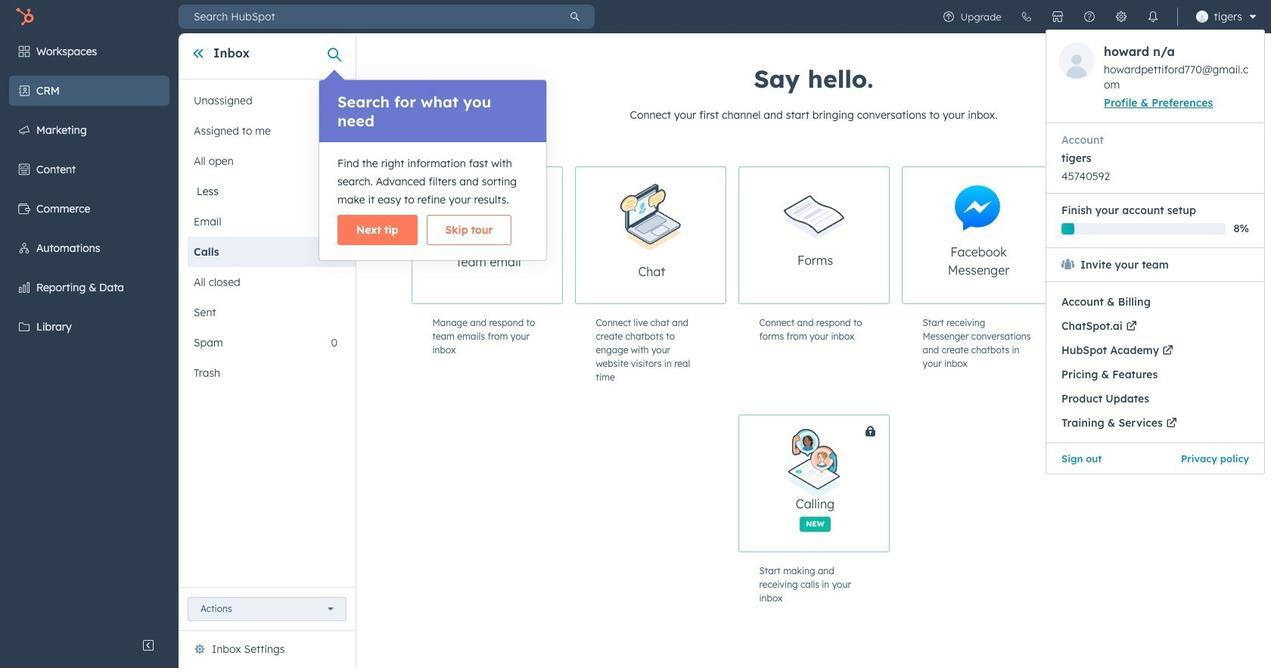 Task type: locate. For each thing, give the bounding box(es) containing it.
howard n/a image
[[1197, 11, 1209, 23], [1059, 42, 1096, 79]]

0 vertical spatial howard n/a image
[[1197, 11, 1209, 23]]

menu item
[[1046, 4, 1266, 475], [1047, 290, 1265, 314], [1047, 363, 1265, 387], [1047, 387, 1265, 411], [1047, 443, 1156, 474], [1156, 443, 1265, 474]]

howard n/a image right notifications image
[[1197, 11, 1209, 23]]

None checkbox
[[575, 167, 726, 304], [1066, 167, 1272, 304], [575, 167, 726, 304], [1066, 167, 1272, 304]]

1 horizontal spatial howard n/a image
[[1197, 11, 1209, 23]]

None checkbox
[[411, 167, 563, 304], [739, 167, 890, 304], [902, 167, 1054, 304], [739, 415, 946, 553], [411, 167, 563, 304], [739, 167, 890, 304], [902, 167, 1054, 304], [739, 415, 946, 553]]

0 horizontal spatial howard n/a image
[[1059, 42, 1096, 79]]

Search HubSpot search field
[[179, 5, 556, 29]]

howard n/a image down help image
[[1059, 42, 1096, 79]]

menu
[[933, 0, 1266, 475], [1046, 30, 1266, 475], [0, 33, 179, 631]]

help image
[[1084, 11, 1096, 23]]



Task type: vqa. For each thing, say whether or not it's contained in the screenshot.
rightmost howard n/a icon
yes



Task type: describe. For each thing, give the bounding box(es) containing it.
settings image
[[1116, 11, 1128, 23]]

notifications image
[[1147, 11, 1160, 23]]

1 vertical spatial howard n/a image
[[1059, 42, 1096, 79]]

marketplaces image
[[1052, 11, 1064, 23]]



